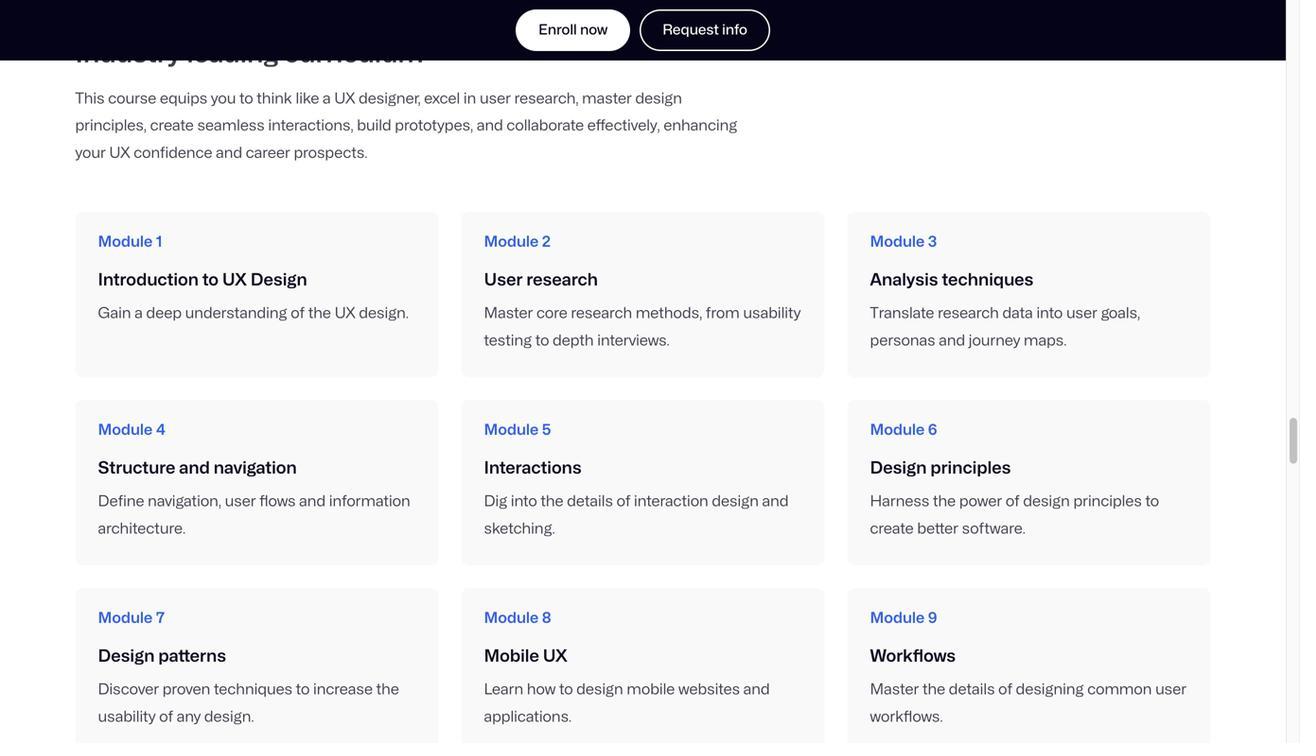 Task type: locate. For each thing, give the bounding box(es) containing it.
design.
[[359, 307, 409, 321], [204, 710, 254, 725]]

0 vertical spatial into
[[1037, 307, 1063, 321]]

to inside discover proven techniques to increase the usability of any design.
[[296, 683, 310, 697]]

from
[[706, 307, 740, 321]]

user right 'in'
[[480, 91, 511, 106]]

research inside master core research methods, from usability testing to depth interviews.
[[571, 307, 632, 321]]

industry leading curriculum
[[75, 41, 424, 66]]

think
[[257, 91, 292, 106]]

usability right the from
[[743, 307, 801, 321]]

of
[[291, 307, 305, 321], [617, 495, 631, 509], [1006, 495, 1020, 509], [999, 683, 1013, 697], [159, 710, 173, 725]]

a
[[323, 91, 331, 106], [135, 307, 143, 321]]

analysis techniques
[[870, 272, 1034, 289]]

designer,
[[359, 91, 421, 106]]

usability down the discover
[[98, 710, 156, 725]]

0 vertical spatial a
[[323, 91, 331, 106]]

prospects.
[[294, 146, 368, 160]]

1 vertical spatial principles
[[1074, 495, 1142, 509]]

design
[[251, 272, 307, 289], [870, 460, 927, 477], [98, 649, 155, 665]]

0 vertical spatial design.
[[359, 307, 409, 321]]

into up maps. at the right of page
[[1037, 307, 1063, 321]]

0 vertical spatial design
[[251, 272, 307, 289]]

module left 7
[[98, 611, 153, 626]]

1 vertical spatial create
[[870, 522, 914, 537]]

module left 1 at the left top of page
[[98, 235, 153, 250]]

user right common
[[1156, 683, 1187, 697]]

of right power
[[1006, 495, 1020, 509]]

1 horizontal spatial techniques
[[942, 272, 1034, 289]]

details down interactions
[[567, 495, 613, 509]]

module left the 5
[[484, 423, 539, 438]]

introduction
[[98, 272, 199, 289]]

and
[[477, 118, 503, 133], [216, 146, 242, 160], [939, 334, 965, 348], [179, 460, 210, 477], [299, 495, 326, 509], [762, 495, 789, 509], [743, 683, 770, 697]]

to inside learn how to design mobile websites and applications.
[[559, 683, 573, 697]]

the up workflows.
[[923, 683, 946, 697]]

1 vertical spatial techniques
[[214, 683, 292, 697]]

the down interactions
[[541, 495, 564, 509]]

0 vertical spatial master
[[484, 307, 533, 321]]

module for mobile ux
[[484, 611, 539, 626]]

module for interactions
[[484, 423, 539, 438]]

methods,
[[636, 307, 702, 321]]

research down analysis techniques
[[938, 307, 999, 321]]

design up gain a deep understanding of the ux design.
[[251, 272, 307, 289]]

of left designing in the bottom of the page
[[999, 683, 1013, 697]]

3
[[928, 235, 937, 250]]

1 vertical spatial usability
[[98, 710, 156, 725]]

research up 'depth' at left
[[571, 307, 632, 321]]

module for workflows
[[870, 611, 925, 626]]

now
[[580, 23, 608, 37]]

module for design principles
[[870, 423, 925, 438]]

design up the effectively,
[[635, 91, 682, 106]]

design for design principles
[[870, 460, 927, 477]]

1 horizontal spatial master
[[870, 683, 919, 697]]

user left goals,
[[1066, 307, 1098, 321]]

research for translate research data into user goals, personas and journey maps.
[[938, 307, 999, 321]]

collaborate
[[507, 118, 584, 133]]

1 horizontal spatial into
[[1037, 307, 1063, 321]]

module 2
[[484, 235, 551, 250]]

0 horizontal spatial principles
[[931, 460, 1011, 477]]

1 horizontal spatial usability
[[743, 307, 801, 321]]

sketching.
[[484, 522, 555, 537]]

9
[[928, 611, 937, 626]]

module for introduction to ux design
[[98, 235, 153, 250]]

career
[[246, 146, 290, 160]]

0 vertical spatial techniques
[[942, 272, 1034, 289]]

into inside translate research data into user goals, personas and journey maps.
[[1037, 307, 1063, 321]]

master up workflows.
[[870, 683, 919, 697]]

of inside harness the power of design principles to create better software.
[[1006, 495, 1020, 509]]

0 vertical spatial details
[[567, 495, 613, 509]]

usability inside master core research methods, from usability testing to depth interviews.
[[743, 307, 801, 321]]

2 horizontal spatial design
[[870, 460, 927, 477]]

0 vertical spatial usability
[[743, 307, 801, 321]]

0 horizontal spatial design
[[98, 649, 155, 665]]

the inside dig into the details of interaction design and sketching.
[[541, 495, 564, 509]]

user inside define navigation, user flows and information architecture.
[[225, 495, 256, 509]]

common
[[1087, 683, 1152, 697]]

create up confidence
[[150, 118, 194, 133]]

0 horizontal spatial details
[[567, 495, 613, 509]]

define
[[98, 495, 144, 509]]

discover proven techniques to increase the usability of any design.
[[98, 683, 403, 725]]

module for design patterns
[[98, 611, 153, 626]]

structure
[[98, 460, 175, 477]]

information
[[329, 495, 410, 509]]

mobile ux
[[484, 649, 568, 665]]

dig into the details of interaction design and sketching.
[[484, 495, 792, 537]]

1 vertical spatial into
[[511, 495, 537, 509]]

of left any
[[159, 710, 173, 725]]

like
[[296, 91, 319, 106]]

0 horizontal spatial create
[[150, 118, 194, 133]]

patterns
[[158, 649, 226, 665]]

master the details of designing common user workflows.
[[870, 683, 1190, 725]]

7
[[156, 611, 165, 626]]

design up the discover
[[98, 649, 155, 665]]

in
[[464, 91, 476, 106]]

user down navigation at bottom
[[225, 495, 256, 509]]

master up testing
[[484, 307, 533, 321]]

0 horizontal spatial a
[[135, 307, 143, 321]]

techniques inside discover proven techniques to increase the usability of any design.
[[214, 683, 292, 697]]

structure and navigation
[[98, 460, 297, 477]]

build
[[357, 118, 391, 133]]

module left 3
[[870, 235, 925, 250]]

of inside master the details of designing common user workflows.
[[999, 683, 1013, 697]]

the up better
[[933, 495, 956, 509]]

navigation,
[[148, 495, 221, 509]]

translate research data into user goals, personas and journey maps.
[[870, 307, 1144, 348]]

module left 6
[[870, 423, 925, 438]]

and inside dig into the details of interaction design and sketching.
[[762, 495, 789, 509]]

0 horizontal spatial usability
[[98, 710, 156, 725]]

1 horizontal spatial principles
[[1074, 495, 1142, 509]]

1 vertical spatial design
[[870, 460, 927, 477]]

0 horizontal spatial into
[[511, 495, 537, 509]]

better
[[917, 522, 959, 537]]

1 horizontal spatial create
[[870, 522, 914, 537]]

techniques right proven on the bottom of page
[[214, 683, 292, 697]]

user research
[[484, 272, 598, 289]]

and inside translate research data into user goals, personas and journey maps.
[[939, 334, 965, 348]]

module left 8
[[484, 611, 539, 626]]

info
[[722, 23, 747, 37]]

goals,
[[1101, 307, 1140, 321]]

interviews.
[[597, 334, 670, 348]]

the right "increase" on the bottom left of page
[[376, 683, 399, 697]]

design right interaction
[[712, 495, 759, 509]]

equips
[[160, 91, 207, 106]]

0 horizontal spatial master
[[484, 307, 533, 321]]

user
[[480, 91, 511, 106], [1066, 307, 1098, 321], [225, 495, 256, 509], [1156, 683, 1187, 697]]

maps.
[[1024, 334, 1067, 348]]

create inside harness the power of design principles to create better software.
[[870, 522, 914, 537]]

interactions,
[[268, 118, 354, 133]]

master
[[484, 307, 533, 321], [870, 683, 919, 697]]

module 3
[[870, 235, 937, 250]]

this course equips you to think like a ux designer, excel in user research, master design principles, create seamless interactions, build prototypes, and collaborate effectively, enhancing your ux confidence and career prospects.
[[75, 91, 741, 160]]

the inside discover proven techniques to increase the usability of any design.
[[376, 683, 399, 697]]

1 horizontal spatial details
[[949, 683, 995, 697]]

master inside master the details of designing common user workflows.
[[870, 683, 919, 697]]

module
[[98, 235, 153, 250], [484, 235, 539, 250], [870, 235, 925, 250], [98, 423, 153, 438], [484, 423, 539, 438], [870, 423, 925, 438], [98, 611, 153, 626], [484, 611, 539, 626], [870, 611, 925, 626]]

master inside master core research methods, from usability testing to depth interviews.
[[484, 307, 533, 321]]

a right like
[[323, 91, 331, 106]]

1 vertical spatial details
[[949, 683, 995, 697]]

to
[[239, 91, 253, 106], [202, 272, 219, 289], [535, 334, 549, 348], [1145, 495, 1159, 509], [296, 683, 310, 697], [559, 683, 573, 697]]

request info
[[663, 23, 747, 37]]

1 horizontal spatial design.
[[359, 307, 409, 321]]

1 horizontal spatial a
[[323, 91, 331, 106]]

1 horizontal spatial design
[[251, 272, 307, 289]]

module left 2
[[484, 235, 539, 250]]

the
[[308, 307, 331, 321], [541, 495, 564, 509], [933, 495, 956, 509], [376, 683, 399, 697], [923, 683, 946, 697]]

techniques up data
[[942, 272, 1034, 289]]

design left mobile on the bottom of page
[[577, 683, 623, 697]]

research up core
[[527, 272, 598, 289]]

of inside discover proven techniques to increase the usability of any design.
[[159, 710, 173, 725]]

1 vertical spatial design.
[[204, 710, 254, 725]]

module left 9
[[870, 611, 925, 626]]

of inside dig into the details of interaction design and sketching.
[[617, 495, 631, 509]]

0 horizontal spatial techniques
[[214, 683, 292, 697]]

a right the gain
[[135, 307, 143, 321]]

flows
[[260, 495, 296, 509]]

1 vertical spatial master
[[870, 683, 919, 697]]

details down workflows
[[949, 683, 995, 697]]

research,
[[514, 91, 579, 106]]

master core research methods, from usability testing to depth interviews.
[[484, 307, 804, 348]]

create
[[150, 118, 194, 133], [870, 522, 914, 537]]

research inside translate research data into user goals, personas and journey maps.
[[938, 307, 999, 321]]

details
[[567, 495, 613, 509], [949, 683, 995, 697]]

0 horizontal spatial design.
[[204, 710, 254, 725]]

enroll now link
[[516, 9, 630, 51]]

ux
[[334, 91, 355, 106], [109, 146, 130, 160], [222, 272, 247, 289], [335, 307, 356, 321], [543, 649, 568, 665]]

2 vertical spatial design
[[98, 649, 155, 665]]

core
[[536, 307, 568, 321]]

design up harness
[[870, 460, 927, 477]]

module left 4
[[98, 423, 153, 438]]

design principles
[[870, 460, 1011, 477]]

enroll
[[539, 23, 577, 37]]

of left interaction
[[617, 495, 631, 509]]

design up software.
[[1023, 495, 1070, 509]]

workflows
[[870, 649, 956, 665]]

create down harness
[[870, 522, 914, 537]]

design inside harness the power of design principles to create better software.
[[1023, 495, 1070, 509]]

into up sketching.
[[511, 495, 537, 509]]

0 vertical spatial create
[[150, 118, 194, 133]]



Task type: describe. For each thing, give the bounding box(es) containing it.
the inside master the details of designing common user workflows.
[[923, 683, 946, 697]]

discover
[[98, 683, 159, 697]]

usability inside discover proven techniques to increase the usability of any design.
[[98, 710, 156, 725]]

module for analysis techniques
[[870, 235, 925, 250]]

request
[[663, 23, 719, 37]]

module 5
[[484, 423, 551, 438]]

to inside harness the power of design principles to create better software.
[[1145, 495, 1159, 509]]

any
[[177, 710, 201, 725]]

depth
[[553, 334, 594, 348]]

design inside learn how to design mobile websites and applications.
[[577, 683, 623, 697]]

user
[[484, 272, 523, 289]]

confidence
[[134, 146, 212, 160]]

design for design patterns
[[98, 649, 155, 665]]

design inside dig into the details of interaction design and sketching.
[[712, 495, 759, 509]]

you
[[211, 91, 236, 106]]

module for structure and navigation
[[98, 423, 153, 438]]

a inside this course equips you to think like a ux designer, excel in user research, master design principles, create seamless interactions, build prototypes, and collaborate effectively, enhancing your ux confidence and career prospects.
[[323, 91, 331, 106]]

understanding
[[185, 307, 287, 321]]

your
[[75, 146, 106, 160]]

master for user research
[[484, 307, 533, 321]]

designing
[[1016, 683, 1084, 697]]

gain a deep understanding of the ux design.
[[98, 307, 409, 321]]

8
[[542, 611, 551, 626]]

user inside this course equips you to think like a ux designer, excel in user research, master design principles, create seamless interactions, build prototypes, and collaborate effectively, enhancing your ux confidence and career prospects.
[[480, 91, 511, 106]]

1 vertical spatial a
[[135, 307, 143, 321]]

workflows.
[[870, 710, 943, 725]]

to inside master core research methods, from usability testing to depth interviews.
[[535, 334, 549, 348]]

proven
[[163, 683, 210, 697]]

deep
[[146, 307, 182, 321]]

user inside master the details of designing common user workflows.
[[1156, 683, 1187, 697]]

learn
[[484, 683, 523, 697]]

module 8
[[484, 611, 551, 626]]

design patterns
[[98, 649, 226, 665]]

5
[[542, 423, 551, 438]]

into inside dig into the details of interaction design and sketching.
[[511, 495, 537, 509]]

1
[[156, 235, 162, 250]]

navigation
[[214, 460, 297, 477]]

websites
[[678, 683, 740, 697]]

dig
[[484, 495, 507, 509]]

master for workflows
[[870, 683, 919, 697]]

introduction to ux design
[[98, 272, 307, 289]]

master
[[582, 91, 632, 106]]

leading
[[187, 41, 278, 66]]

this
[[75, 91, 105, 106]]

software.
[[962, 522, 1026, 537]]

principles inside harness the power of design principles to create better software.
[[1074, 495, 1142, 509]]

module 9
[[870, 611, 937, 626]]

enhancing
[[664, 118, 737, 133]]

interaction
[[634, 495, 709, 509]]

enroll now
[[539, 23, 608, 37]]

module 6
[[870, 423, 937, 438]]

increase
[[313, 683, 373, 697]]

principles,
[[75, 118, 147, 133]]

architecture.
[[98, 522, 186, 537]]

data
[[1003, 307, 1033, 321]]

harness
[[870, 495, 930, 509]]

industry
[[75, 41, 181, 66]]

applications.
[[484, 710, 572, 725]]

personas
[[870, 334, 936, 348]]

the right understanding
[[308, 307, 331, 321]]

2
[[542, 235, 551, 250]]

design inside this course equips you to think like a ux designer, excel in user research, master design principles, create seamless interactions, build prototypes, and collaborate effectively, enhancing your ux confidence and career prospects.
[[635, 91, 682, 106]]

mobile
[[627, 683, 675, 697]]

harness the power of design principles to create better software.
[[870, 495, 1163, 537]]

details inside dig into the details of interaction design and sketching.
[[567, 495, 613, 509]]

design. inside discover proven techniques to increase the usability of any design.
[[204, 710, 254, 725]]

user inside translate research data into user goals, personas and journey maps.
[[1066, 307, 1098, 321]]

testing
[[484, 334, 532, 348]]

details inside master the details of designing common user workflows.
[[949, 683, 995, 697]]

gain
[[98, 307, 131, 321]]

journey
[[969, 334, 1020, 348]]

prototypes,
[[395, 118, 473, 133]]

and inside define navigation, user flows and information architecture.
[[299, 495, 326, 509]]

analysis
[[870, 272, 938, 289]]

excel
[[424, 91, 460, 106]]

curriculum
[[284, 41, 424, 66]]

4
[[156, 423, 166, 438]]

to inside this course equips you to think like a ux designer, excel in user research, master design principles, create seamless interactions, build prototypes, and collaborate effectively, enhancing your ux confidence and career prospects.
[[239, 91, 253, 106]]

learn how to design mobile websites and applications.
[[484, 683, 773, 725]]

seamless
[[197, 118, 265, 133]]

of right understanding
[[291, 307, 305, 321]]

and inside learn how to design mobile websites and applications.
[[743, 683, 770, 697]]

0 vertical spatial principles
[[931, 460, 1011, 477]]

module 7
[[98, 611, 165, 626]]

module for user research
[[484, 235, 539, 250]]

6
[[928, 423, 937, 438]]

create inside this course equips you to think like a ux designer, excel in user research, master design principles, create seamless interactions, build prototypes, and collaborate effectively, enhancing your ux confidence and career prospects.
[[150, 118, 194, 133]]

the inside harness the power of design principles to create better software.
[[933, 495, 956, 509]]

translate
[[870, 307, 934, 321]]

power
[[959, 495, 1002, 509]]

module 4
[[98, 423, 166, 438]]

course
[[108, 91, 156, 106]]

mobile
[[484, 649, 539, 665]]

how
[[527, 683, 556, 697]]

define navigation, user flows and information architecture.
[[98, 495, 414, 537]]

research for user research
[[527, 272, 598, 289]]

module 1
[[98, 235, 162, 250]]



Task type: vqa. For each thing, say whether or not it's contained in the screenshot.
topmost Projects
no



